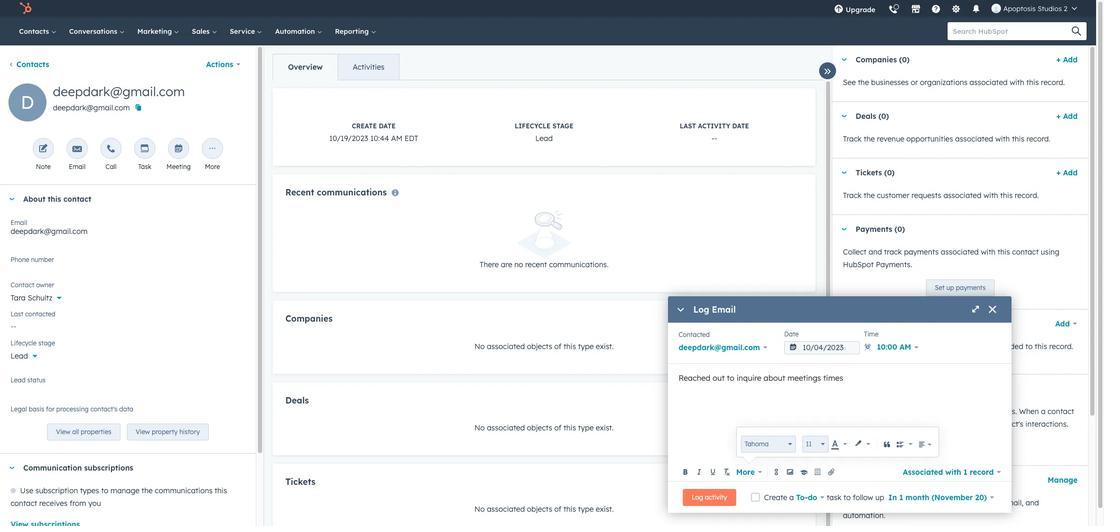 Task type: vqa. For each thing, say whether or not it's contained in the screenshot.
the top Save
no



Task type: describe. For each thing, give the bounding box(es) containing it.
about
[[764, 373, 786, 383]]

the inside use subscription types to manage the communications this contact receives from you
[[142, 487, 153, 496]]

subscriptions
[[84, 464, 133, 473]]

note
[[36, 163, 51, 171]]

payments.
[[876, 260, 912, 270]]

+ for see the businesses or organizations associated with this record.
[[1057, 55, 1061, 64]]

+ add button for see the businesses or organizations associated with this record.
[[1057, 53, 1078, 66]]

(0) for deals (0)
[[879, 112, 889, 121]]

activities link
[[338, 54, 399, 80]]

this inside collect and track payments associated with this contact using hubspot payments.
[[998, 247, 1010, 257]]

note image
[[39, 144, 48, 154]]

follow
[[853, 493, 874, 503]]

task
[[827, 493, 842, 503]]

+ for track the customer requests associated with this record.
[[1057, 168, 1061, 178]]

calling icon image
[[889, 5, 898, 15]]

log activity button
[[683, 489, 736, 506]]

to right task at the bottom of the page
[[844, 493, 851, 503]]

lifecycle for lifecycle stage
[[11, 339, 37, 347]]

deals (0) button
[[833, 102, 1052, 131]]

with for collect and track payments associated with this contact using hubspot payments.
[[981, 247, 996, 257]]

lists
[[859, 499, 872, 508]]

add button for companies
[[768, 314, 803, 328]]

associated inside collect and track payments associated with this contact using hubspot payments.
[[941, 247, 979, 257]]

Search HubSpot search field
[[948, 22, 1077, 40]]

0 horizontal spatial up
[[876, 493, 885, 503]]

marketing link
[[131, 17, 186, 45]]

+ for track the revenue opportunities associated with this record.
[[1057, 112, 1061, 121]]

status
[[27, 376, 46, 384]]

1 vertical spatial a
[[790, 493, 794, 503]]

objects for companies
[[527, 342, 552, 351]]

recent
[[525, 260, 547, 270]]

to-
[[796, 493, 808, 503]]

the for revenue
[[864, 134, 875, 144]]

help image
[[932, 5, 941, 14]]

sales
[[192, 27, 212, 35]]

of for deals
[[554, 423, 562, 433]]

1 horizontal spatial payments
[[956, 284, 986, 292]]

Phone number text field
[[11, 254, 245, 275]]

Last contacted text field
[[11, 317, 245, 334]]

lead for lead
[[11, 352, 28, 361]]

20)
[[976, 493, 987, 503]]

track the revenue opportunities associated with this record.
[[843, 134, 1051, 144]]

use subscription types to manage the communications this contact receives from you
[[11, 487, 227, 509]]

add button for tickets
[[768, 477, 803, 491]]

deepdark@gmail.com inside deepdark@gmail.com popup button
[[679, 343, 760, 353]]

0 vertical spatial contacts link
[[13, 17, 63, 45]]

view all properties
[[56, 428, 111, 436]]

last activity date --
[[680, 122, 749, 143]]

properties
[[81, 428, 111, 436]]

deepdark@gmail.com button
[[679, 340, 768, 355]]

search button
[[1067, 22, 1087, 40]]

activities
[[353, 62, 385, 72]]

lifecycle stage lead
[[515, 122, 574, 143]]

10:00 am button
[[864, 340, 919, 356]]

list
[[856, 476, 869, 485]]

log for log activity
[[692, 494, 703, 501]]

set up payments link
[[926, 280, 995, 297]]

tickets for tickets
[[285, 477, 316, 487]]

navigation containing overview
[[273, 54, 400, 80]]

11
[[806, 440, 812, 448]]

to down the 'marketing' on the bottom of page
[[956, 420, 964, 429]]

companies (0)
[[856, 55, 910, 64]]

opportunities
[[907, 134, 953, 144]]

automation link
[[269, 17, 329, 45]]

companies for companies
[[285, 314, 333, 324]]

1 vertical spatial contacts
[[16, 60, 49, 69]]

upgrade image
[[834, 5, 844, 14]]

all inside attribute contacts created to marketing activities. when a contact is created, hubspot gives credit to all that contact's interactions.
[[966, 420, 974, 429]]

see the businesses or organizations associated with this record.
[[843, 78, 1065, 87]]

contacted
[[679, 331, 710, 339]]

exist. for tickets
[[596, 505, 614, 514]]

create for date
[[352, 122, 377, 130]]

no for deals
[[475, 423, 485, 433]]

0 horizontal spatial all
[[72, 428, 79, 436]]

1 vertical spatial or
[[981, 342, 989, 352]]

no
[[515, 260, 523, 270]]

more inside popup button
[[736, 468, 755, 477]]

about this contact
[[23, 195, 91, 204]]

a inside attribute contacts created to marketing activities. when a contact is created, hubspot gives credit to all that contact's interactions.
[[1041, 407, 1046, 417]]

task image
[[140, 144, 150, 154]]

contact inside about this contact dropdown button
[[63, 195, 91, 204]]

caret image for about this contact
[[8, 198, 15, 201]]

processing
[[56, 405, 89, 413]]

lead inside lifecycle stage lead
[[536, 134, 553, 143]]

menu containing apoptosis studios 2
[[828, 0, 1084, 21]]

email for email
[[69, 163, 85, 171]]

attachments button
[[833, 310, 1044, 338]]

studios
[[1038, 4, 1062, 13]]

actions
[[206, 60, 233, 69]]

number
[[31, 256, 54, 264]]

call image
[[106, 144, 116, 154]]

set
[[935, 284, 945, 292]]

meetings
[[788, 373, 821, 383]]

meeting image
[[174, 144, 183, 154]]

for inside use lists to segment this record for reporting, email, and automation.
[[955, 499, 965, 508]]

objects for tickets
[[527, 505, 552, 514]]

receives
[[39, 499, 68, 509]]

the for files
[[858, 342, 869, 352]]

last for last activity date --
[[680, 122, 696, 130]]

reached
[[679, 373, 711, 383]]

2 horizontal spatial date
[[784, 330, 799, 338]]

am inside create date 10/19/2023 10:44 am edt
[[391, 134, 403, 143]]

overview link
[[273, 54, 338, 80]]

lead status
[[11, 376, 46, 384]]

caret image for companies
[[841, 58, 847, 61]]

tickets (0) button
[[833, 159, 1052, 187]]

communication subscriptions button
[[0, 454, 241, 483]]

activity
[[705, 494, 727, 501]]

payments inside collect and track payments associated with this contact using hubspot payments.
[[904, 247, 939, 257]]

inquire
[[737, 373, 762, 383]]

service
[[230, 27, 257, 35]]

no for companies
[[475, 342, 485, 351]]

and inside use lists to segment this record for reporting, email, and automation.
[[1026, 499, 1039, 508]]

communication subscriptions
[[23, 464, 133, 473]]

lifecycle stage
[[11, 339, 55, 347]]

deals for deals
[[285, 395, 309, 406]]

see for see the files attached to your activities or uploaded to this record.
[[843, 342, 856, 352]]

exist. for deals
[[596, 423, 614, 433]]

organizations
[[920, 78, 968, 87]]

manage
[[1048, 476, 1078, 485]]

owner
[[36, 281, 54, 289]]

using
[[1041, 247, 1060, 257]]

attribution report builder button
[[843, 439, 952, 453]]

0 horizontal spatial for
[[46, 405, 55, 413]]

type for deals
[[578, 423, 594, 433]]

businesses
[[871, 78, 909, 87]]

1 - from the left
[[712, 134, 715, 143]]

2 - from the left
[[715, 134, 718, 143]]

log for log email
[[694, 305, 710, 315]]

to-do
[[796, 493, 818, 503]]

data
[[119, 405, 133, 413]]

deals (0)
[[856, 112, 889, 121]]

apoptosis studios 2 button
[[986, 0, 1084, 17]]

marketing
[[137, 27, 174, 35]]

notifications button
[[968, 0, 986, 17]]

track
[[884, 247, 902, 257]]

reporting,
[[967, 499, 1001, 508]]

+ add button for track the revenue opportunities associated with this record.
[[1057, 110, 1078, 123]]

marketplaces image
[[912, 5, 921, 14]]

0 horizontal spatial or
[[911, 78, 918, 87]]

settings link
[[946, 0, 968, 17]]

list memberships
[[856, 476, 921, 485]]

of for tickets
[[554, 505, 562, 514]]

log activity
[[692, 494, 727, 501]]

0 vertical spatial contacts
[[19, 27, 51, 35]]

automation.
[[843, 511, 886, 521]]

0 vertical spatial communications
[[317, 187, 387, 198]]

1 vertical spatial contacts link
[[8, 60, 49, 69]]

attached
[[887, 342, 919, 352]]

more image
[[208, 144, 217, 154]]

revenue
[[877, 134, 905, 144]]

call
[[105, 163, 117, 171]]

upgrade
[[846, 5, 876, 14]]

create a
[[764, 493, 796, 503]]

email image
[[72, 144, 82, 154]]

expand dialog image
[[972, 306, 980, 315]]

companies (0) button
[[833, 45, 1052, 74]]



Task type: locate. For each thing, give the bounding box(es) containing it.
2 type from the top
[[578, 423, 594, 433]]

1 horizontal spatial a
[[1041, 407, 1046, 417]]

this inside use subscription types to manage the communications this contact receives from you
[[215, 487, 227, 496]]

to right the lists
[[874, 499, 881, 508]]

caret image for tickets (0)
[[841, 172, 847, 174]]

contact up email deepdark@gmail.com
[[63, 195, 91, 204]]

to up the credit
[[937, 407, 945, 417]]

3 + add from the top
[[1057, 168, 1078, 178]]

contact up interactions.
[[1048, 407, 1075, 417]]

2 vertical spatial lead
[[11, 376, 25, 384]]

view left property
[[136, 428, 150, 436]]

2
[[1064, 4, 1068, 13]]

caret image left deals (0)
[[841, 115, 847, 118]]

sales link
[[186, 17, 223, 45]]

0 horizontal spatial more
[[205, 163, 220, 171]]

contact left receives
[[11, 499, 37, 509]]

1 vertical spatial exist.
[[596, 423, 614, 433]]

2 exist. from the top
[[596, 423, 614, 433]]

files
[[871, 342, 885, 352]]

email for email deepdark@gmail.com
[[11, 219, 27, 227]]

are
[[501, 260, 512, 270]]

caret image for communication subscriptions
[[8, 467, 15, 470]]

0 vertical spatial 1
[[964, 468, 968, 477]]

0 horizontal spatial 1
[[900, 493, 904, 503]]

to right out
[[727, 373, 735, 383]]

3 + add button from the top
[[1057, 167, 1078, 179]]

1 + add from the top
[[1057, 55, 1078, 64]]

contact's inside attribute contacts created to marketing activities. when a contact is created, hubspot gives credit to all that contact's interactions.
[[992, 420, 1024, 429]]

reached out to inquire about meetings times
[[679, 373, 844, 383]]

communication
[[23, 464, 82, 473]]

1 caret image from the top
[[841, 58, 847, 61]]

1 horizontal spatial hubspot
[[881, 420, 912, 429]]

about
[[23, 195, 45, 204]]

caret image left communication
[[8, 467, 15, 470]]

lifecycle left stage
[[11, 339, 37, 347]]

1 horizontal spatial companies
[[856, 55, 897, 64]]

0 horizontal spatial and
[[869, 247, 882, 257]]

to left your
[[921, 342, 928, 352]]

no associated objects of this type exist. for deals
[[475, 423, 614, 433]]

0 horizontal spatial a
[[790, 493, 794, 503]]

in
[[889, 493, 897, 503]]

+ add button for track the customer requests associated with this record.
[[1057, 167, 1078, 179]]

0 horizontal spatial view
[[56, 428, 70, 436]]

0 vertical spatial email
[[69, 163, 85, 171]]

up right set
[[947, 284, 954, 292]]

3 no associated objects of this type exist. from the top
[[475, 505, 614, 514]]

lifecycle inside lifecycle stage lead
[[515, 122, 551, 130]]

2 vertical spatial exist.
[[596, 505, 614, 514]]

use inside use lists to segment this record for reporting, email, and automation.
[[843, 499, 856, 508]]

1 + add button from the top
[[1057, 53, 1078, 66]]

create up 10:44
[[352, 122, 377, 130]]

am left edt
[[391, 134, 403, 143]]

navigation
[[273, 54, 400, 80]]

1 horizontal spatial view
[[136, 428, 150, 436]]

3 type from the top
[[578, 505, 594, 514]]

2 add button from the top
[[768, 477, 803, 491]]

caret image left about
[[8, 198, 15, 201]]

0 vertical spatial log
[[694, 305, 710, 315]]

caret image inside attachments dropdown button
[[841, 323, 847, 325]]

log email
[[694, 305, 736, 315]]

(0) up businesses
[[899, 55, 910, 64]]

(0) up track
[[895, 225, 905, 234]]

date up 10:44
[[379, 122, 396, 130]]

to inside use lists to segment this record for reporting, email, and automation.
[[874, 499, 881, 508]]

3 objects from the top
[[527, 505, 552, 514]]

1 vertical spatial up
[[876, 493, 885, 503]]

0 vertical spatial +
[[1057, 55, 1061, 64]]

task to follow up
[[825, 493, 887, 503]]

0 vertical spatial a
[[1041, 407, 1046, 417]]

tahoma button
[[741, 436, 796, 453]]

2 see from the top
[[843, 342, 856, 352]]

0 vertical spatial see
[[843, 78, 856, 87]]

payments right track
[[904, 247, 939, 257]]

MM/DD/YYYY text field
[[784, 341, 860, 355]]

list memberships button
[[833, 466, 1044, 495]]

caret image inside about this contact dropdown button
[[8, 198, 15, 201]]

0 vertical spatial hubspot
[[843, 260, 874, 270]]

the for customer
[[864, 191, 875, 200]]

more down more icon
[[205, 163, 220, 171]]

contact's left 'data'
[[90, 405, 117, 413]]

type for companies
[[578, 342, 594, 351]]

1 vertical spatial 1
[[900, 493, 904, 503]]

1 see from the top
[[843, 78, 856, 87]]

in 1 month (november 20)
[[889, 493, 987, 503]]

no associated objects of this type exist. for companies
[[475, 342, 614, 351]]

3 exist. from the top
[[596, 505, 614, 514]]

close dialog image
[[989, 306, 997, 315]]

all left that
[[966, 420, 974, 429]]

contact inside use subscription types to manage the communications this contact receives from you
[[11, 499, 37, 509]]

created
[[909, 407, 935, 417]]

1 horizontal spatial last
[[680, 122, 696, 130]]

1 vertical spatial and
[[1026, 499, 1039, 508]]

lead
[[536, 134, 553, 143], [11, 352, 28, 361], [11, 376, 25, 384]]

0 horizontal spatial last
[[11, 310, 23, 318]]

2 horizontal spatial email
[[712, 305, 736, 315]]

with for track the revenue opportunities associated with this record.
[[996, 134, 1010, 144]]

1 horizontal spatial 1
[[964, 468, 968, 477]]

1 vertical spatial no associated objects of this type exist.
[[475, 423, 614, 433]]

caret image up mm/dd/yyyy text box
[[841, 323, 847, 325]]

add
[[1063, 55, 1078, 64], [1063, 112, 1078, 121], [1063, 168, 1078, 178], [784, 316, 796, 324], [1056, 319, 1070, 329], [784, 480, 796, 488]]

0 vertical spatial companies
[[856, 55, 897, 64]]

use for lists
[[843, 499, 856, 508]]

to right uploaded
[[1026, 342, 1033, 352]]

hubspot image
[[19, 2, 32, 15]]

recent communications
[[285, 187, 387, 198]]

associated with 1 record
[[903, 468, 994, 477]]

up left in
[[876, 493, 885, 503]]

2 no from the top
[[475, 423, 485, 433]]

email down about
[[11, 219, 27, 227]]

0 vertical spatial up
[[947, 284, 954, 292]]

am right the 10:00
[[900, 343, 911, 352]]

1 horizontal spatial record
[[970, 468, 994, 477]]

view all properties link
[[47, 424, 120, 441]]

the left files
[[858, 342, 869, 352]]

(0) for payments (0)
[[895, 225, 905, 234]]

or right businesses
[[911, 78, 918, 87]]

1 horizontal spatial for
[[955, 499, 965, 508]]

caret image inside list memberships dropdown button
[[841, 479, 847, 482]]

attribution
[[843, 441, 884, 450]]

and
[[869, 247, 882, 257], [1026, 499, 1039, 508]]

1 up (november
[[964, 468, 968, 477]]

1 horizontal spatial deals
[[856, 112, 876, 121]]

companies for companies (0)
[[856, 55, 897, 64]]

date inside last activity date --
[[732, 122, 749, 130]]

last left activity
[[680, 122, 696, 130]]

0 vertical spatial lifecycle
[[515, 122, 551, 130]]

add inside popup button
[[1056, 319, 1070, 329]]

history
[[179, 428, 200, 436]]

contact's down activities.
[[992, 420, 1024, 429]]

lead down lifecycle stage
[[11, 352, 28, 361]]

1 vertical spatial add button
[[768, 477, 803, 491]]

0 vertical spatial objects
[[527, 342, 552, 351]]

hubspot link
[[13, 2, 40, 15]]

payments (0) button
[[833, 215, 1074, 244]]

for left 20)
[[955, 499, 965, 508]]

10/19/2023
[[329, 134, 368, 143]]

segment
[[883, 499, 914, 508]]

date right activity
[[732, 122, 749, 130]]

(0) for tickets (0)
[[884, 168, 895, 178]]

1 vertical spatial see
[[843, 342, 856, 352]]

this inside use lists to segment this record for reporting, email, and automation.
[[916, 499, 928, 508]]

add button
[[768, 314, 803, 328], [768, 477, 803, 491]]

0 horizontal spatial use
[[20, 487, 33, 496]]

memberships
[[871, 476, 921, 485]]

companies inside dropdown button
[[856, 55, 897, 64]]

see for see the businesses or organizations associated with this record.
[[843, 78, 856, 87]]

log inside log activity button
[[692, 494, 703, 501]]

there
[[480, 260, 499, 270]]

1 horizontal spatial date
[[732, 122, 749, 130]]

lead for lead status
[[11, 376, 25, 384]]

1 add button from the top
[[768, 314, 803, 328]]

a up interactions.
[[1041, 407, 1046, 417]]

hubspot inside collect and track payments associated with this contact using hubspot payments.
[[843, 260, 874, 270]]

caret image left companies (0)
[[841, 58, 847, 61]]

0 horizontal spatial communications
[[155, 487, 213, 496]]

contact owner
[[11, 281, 54, 289]]

up inside set up payments link
[[947, 284, 954, 292]]

the for businesses
[[858, 78, 869, 87]]

record inside popup button
[[970, 468, 994, 477]]

0 vertical spatial no associated objects of this type exist.
[[475, 342, 614, 351]]

lead inside popup button
[[11, 352, 28, 361]]

marketing
[[947, 407, 982, 417]]

apoptosis studios 2
[[1004, 4, 1068, 13]]

payments up expand dialog icon
[[956, 284, 986, 292]]

2 view from the left
[[136, 428, 150, 436]]

the left businesses
[[858, 78, 869, 87]]

3 no from the top
[[475, 505, 485, 514]]

and inside collect and track payments associated with this contact using hubspot payments.
[[869, 247, 882, 257]]

caret image up collect
[[841, 228, 847, 231]]

create inside create date 10/19/2023 10:44 am edt
[[352, 122, 377, 130]]

2 vertical spatial type
[[578, 505, 594, 514]]

2 vertical spatial no
[[475, 505, 485, 514]]

lead left status
[[11, 376, 25, 384]]

10:00
[[877, 343, 897, 352]]

date up mm/dd/yyyy text box
[[784, 330, 799, 338]]

2 track from the top
[[843, 191, 862, 200]]

the
[[858, 78, 869, 87], [864, 134, 875, 144], [864, 191, 875, 200], [858, 342, 869, 352], [142, 487, 153, 496]]

with for track the customer requests associated with this record.
[[984, 191, 998, 200]]

0 horizontal spatial contact's
[[90, 405, 117, 413]]

(0) for companies (0)
[[899, 55, 910, 64]]

help button
[[928, 0, 946, 17]]

exist.
[[596, 342, 614, 351], [596, 423, 614, 433], [596, 505, 614, 514]]

+ add for track the customer requests associated with this record.
[[1057, 168, 1078, 178]]

0 vertical spatial + add button
[[1057, 53, 1078, 66]]

1 vertical spatial + add button
[[1057, 110, 1078, 123]]

1 objects from the top
[[527, 342, 552, 351]]

to inside use subscription types to manage the communications this contact receives from you
[[101, 487, 108, 496]]

tahoma
[[745, 440, 769, 448]]

1 horizontal spatial or
[[981, 342, 989, 352]]

tara schultz image
[[992, 4, 1002, 13]]

and left track
[[869, 247, 882, 257]]

create left to-
[[764, 493, 788, 503]]

manage
[[111, 487, 140, 496]]

1 vertical spatial email
[[11, 219, 27, 227]]

gives
[[914, 420, 932, 429]]

objects
[[527, 342, 552, 351], [527, 423, 552, 433], [527, 505, 552, 514]]

conversations link
[[63, 17, 131, 45]]

0 vertical spatial or
[[911, 78, 918, 87]]

settings image
[[952, 5, 961, 14]]

1 right in
[[900, 493, 904, 503]]

date
[[379, 122, 396, 130], [732, 122, 749, 130], [784, 330, 799, 338]]

record.
[[1041, 78, 1065, 87], [1027, 134, 1051, 144], [1015, 191, 1039, 200], [1050, 342, 1074, 352]]

caret image inside companies (0) dropdown button
[[841, 58, 847, 61]]

0 horizontal spatial email
[[11, 219, 27, 227]]

this inside dropdown button
[[48, 195, 61, 204]]

track for track the customer requests associated with this record.
[[843, 191, 862, 200]]

lifecycle for lifecycle stage lead
[[515, 122, 551, 130]]

email up deepdark@gmail.com popup button
[[712, 305, 736, 315]]

use for subscription
[[20, 487, 33, 496]]

or right activities
[[981, 342, 989, 352]]

0 vertical spatial track
[[843, 134, 862, 144]]

1 vertical spatial for
[[955, 499, 965, 508]]

times
[[823, 373, 844, 383]]

search image
[[1072, 26, 1082, 36]]

0 horizontal spatial hubspot
[[843, 260, 874, 270]]

0 vertical spatial lead
[[536, 134, 553, 143]]

a left to-
[[790, 493, 794, 503]]

record up 20)
[[970, 468, 994, 477]]

payments (0)
[[856, 225, 905, 234]]

contacts
[[876, 407, 906, 417]]

with inside popup button
[[946, 468, 962, 477]]

2 + from the top
[[1057, 112, 1061, 121]]

create for a
[[764, 493, 788, 503]]

see down companies (0)
[[843, 78, 856, 87]]

+
[[1057, 55, 1061, 64], [1057, 112, 1061, 121], [1057, 168, 1061, 178]]

see left files
[[843, 342, 856, 352]]

email inside email deepdark@gmail.com
[[11, 219, 27, 227]]

hubspot inside attribute contacts created to marketing activities. when a contact is created, hubspot gives credit to all that contact's interactions.
[[881, 420, 912, 429]]

1 vertical spatial tickets
[[285, 477, 316, 487]]

hubspot down contacts
[[881, 420, 912, 429]]

is
[[843, 420, 849, 429]]

2 of from the top
[[554, 423, 562, 433]]

1 type from the top
[[578, 342, 594, 351]]

2 vertical spatial + add
[[1057, 168, 1078, 178]]

last contacted
[[11, 310, 55, 318]]

hubspot
[[843, 260, 874, 270], [881, 420, 912, 429]]

add button up create a
[[768, 477, 803, 491]]

1 no from the top
[[475, 342, 485, 351]]

for right basis
[[46, 405, 55, 413]]

2 caret image from the top
[[841, 115, 847, 118]]

reporting
[[335, 27, 371, 35]]

0 vertical spatial + add
[[1057, 55, 1078, 64]]

exist. for companies
[[596, 342, 614, 351]]

of for companies
[[554, 342, 562, 351]]

activity
[[698, 122, 731, 130]]

no associated objects of this type exist. for tickets
[[475, 505, 614, 514]]

view down legal basis for processing contact's data
[[56, 428, 70, 436]]

deals for deals (0)
[[856, 112, 876, 121]]

track down tickets (0)
[[843, 191, 862, 200]]

1 vertical spatial am
[[900, 343, 911, 352]]

deals
[[856, 112, 876, 121], [285, 395, 309, 406]]

1 horizontal spatial and
[[1026, 499, 1039, 508]]

requests
[[912, 191, 942, 200]]

+ add for see the businesses or organizations associated with this record.
[[1057, 55, 1078, 64]]

group
[[894, 437, 916, 452]]

the right 'manage'
[[142, 487, 153, 496]]

1 vertical spatial create
[[764, 493, 788, 503]]

contacted
[[25, 310, 55, 318]]

deals inside "dropdown button"
[[856, 112, 876, 121]]

1 vertical spatial of
[[554, 423, 562, 433]]

communications
[[317, 187, 387, 198], [155, 487, 213, 496]]

caret image for list memberships
[[841, 479, 847, 482]]

actions button
[[199, 54, 247, 75]]

manage link
[[1048, 474, 1078, 487]]

contact inside collect and track payments associated with this contact using hubspot payments.
[[1012, 247, 1039, 257]]

am inside "popup button"
[[900, 343, 911, 352]]

0 horizontal spatial tickets
[[285, 477, 316, 487]]

no for tickets
[[475, 505, 485, 514]]

1 view from the left
[[56, 428, 70, 436]]

lead down stage at the top right of page
[[536, 134, 553, 143]]

attribute contacts created to marketing activities. when a contact is created, hubspot gives credit to all that contact's interactions.
[[843, 407, 1075, 429]]

0 vertical spatial deals
[[856, 112, 876, 121]]

0 horizontal spatial lifecycle
[[11, 339, 37, 347]]

2 objects from the top
[[527, 423, 552, 433]]

contact left using
[[1012, 247, 1039, 257]]

more
[[205, 163, 220, 171], [736, 468, 755, 477]]

record down list memberships dropdown button
[[930, 499, 953, 508]]

use left subscription
[[20, 487, 33, 496]]

the down tickets (0)
[[864, 191, 875, 200]]

1 track from the top
[[843, 134, 862, 144]]

companies
[[856, 55, 897, 64], [285, 314, 333, 324]]

10:44
[[370, 134, 389, 143]]

1 horizontal spatial am
[[900, 343, 911, 352]]

2 + add from the top
[[1057, 112, 1078, 121]]

0 vertical spatial tickets
[[856, 168, 882, 178]]

tara schultz button
[[11, 288, 245, 305]]

caret image inside deals (0) "dropdown button"
[[841, 115, 847, 118]]

+ add for track the revenue opportunities associated with this record.
[[1057, 112, 1078, 121]]

credit
[[934, 420, 954, 429]]

3 + from the top
[[1057, 168, 1061, 178]]

view for view property history
[[136, 428, 150, 436]]

interactions.
[[1026, 420, 1069, 429]]

add button up mm/dd/yyyy text box
[[768, 314, 803, 328]]

11 button
[[803, 436, 829, 453]]

1 horizontal spatial lifecycle
[[515, 122, 551, 130]]

2 vertical spatial +
[[1057, 168, 1061, 178]]

0 horizontal spatial create
[[352, 122, 377, 130]]

0 vertical spatial payments
[[904, 247, 939, 257]]

more down tahoma
[[736, 468, 755, 477]]

1 vertical spatial use
[[843, 499, 856, 508]]

1 horizontal spatial up
[[947, 284, 954, 292]]

1 horizontal spatial use
[[843, 499, 856, 508]]

1 horizontal spatial contact's
[[992, 420, 1024, 429]]

view for view all properties
[[56, 428, 70, 436]]

1 horizontal spatial tickets
[[856, 168, 882, 178]]

0 vertical spatial of
[[554, 342, 562, 351]]

1 of from the top
[[554, 342, 562, 351]]

3 caret image from the top
[[841, 228, 847, 231]]

2 vertical spatial objects
[[527, 505, 552, 514]]

minimize dialog image
[[677, 306, 685, 315]]

log right minimize dialog image
[[694, 305, 710, 315]]

tickets
[[856, 168, 882, 178], [285, 477, 316, 487]]

1 vertical spatial no
[[475, 423, 485, 433]]

caret image left tickets (0)
[[841, 172, 847, 174]]

date inside create date 10/19/2023 10:44 am edt
[[379, 122, 396, 130]]

1 vertical spatial hubspot
[[881, 420, 912, 429]]

view property history link
[[127, 424, 209, 441]]

record inside use lists to segment this record for reporting, email, and automation.
[[930, 499, 953, 508]]

1 + from the top
[[1057, 55, 1061, 64]]

track for track the revenue opportunities associated with this record.
[[843, 134, 862, 144]]

for
[[46, 405, 55, 413], [955, 499, 965, 508]]

0 horizontal spatial am
[[391, 134, 403, 143]]

0 horizontal spatial payments
[[904, 247, 939, 257]]

caret image inside tickets (0) dropdown button
[[841, 172, 847, 174]]

caret image for payments
[[841, 228, 847, 231]]

(0) up customer
[[884, 168, 895, 178]]

all left properties
[[72, 428, 79, 436]]

4 caret image from the top
[[841, 323, 847, 325]]

caret image inside payments (0) dropdown button
[[841, 228, 847, 231]]

(0) up revenue
[[879, 112, 889, 121]]

time
[[864, 330, 879, 338]]

caret image
[[841, 58, 847, 61], [841, 115, 847, 118], [841, 228, 847, 231], [841, 323, 847, 325]]

0 horizontal spatial deals
[[285, 395, 309, 406]]

with inside collect and track payments associated with this contact using hubspot payments.
[[981, 247, 996, 257]]

caret image inside communication subscriptions dropdown button
[[8, 467, 15, 470]]

associated
[[970, 78, 1008, 87], [955, 134, 994, 144], [944, 191, 982, 200], [941, 247, 979, 257], [487, 342, 525, 351], [487, 423, 525, 433], [487, 505, 525, 514]]

and right "email,"
[[1026, 499, 1039, 508]]

attribution report builder
[[843, 441, 938, 450]]

1 vertical spatial + add
[[1057, 112, 1078, 121]]

use left the lists
[[843, 499, 856, 508]]

hubspot down collect
[[843, 260, 874, 270]]

calling icon button
[[885, 1, 903, 16]]

record
[[970, 468, 994, 477], [930, 499, 953, 508]]

lifecycle
[[515, 122, 551, 130], [11, 339, 37, 347]]

2 vertical spatial no associated objects of this type exist.
[[475, 505, 614, 514]]

communications inside use subscription types to manage the communications this contact receives from you
[[155, 487, 213, 496]]

last down tara
[[11, 310, 23, 318]]

you
[[88, 499, 101, 509]]

notifications image
[[972, 5, 981, 14]]

set up payments
[[935, 284, 986, 292]]

log left activity
[[692, 494, 703, 501]]

1 horizontal spatial more
[[736, 468, 755, 477]]

track down deals (0)
[[843, 134, 862, 144]]

(0) inside "dropdown button"
[[879, 112, 889, 121]]

menu
[[828, 0, 1084, 21]]

contact inside attribute contacts created to marketing activities. when a contact is created, hubspot gives credit to all that contact's interactions.
[[1048, 407, 1075, 417]]

type for tickets
[[578, 505, 594, 514]]

1 vertical spatial contact's
[[992, 420, 1024, 429]]

about this contact button
[[0, 185, 245, 214]]

last inside last activity date --
[[680, 122, 696, 130]]

caret image for deals
[[841, 115, 847, 118]]

the left revenue
[[864, 134, 875, 144]]

last for last contacted
[[11, 310, 23, 318]]

phone number
[[11, 256, 54, 264]]

1 exist. from the top
[[596, 342, 614, 351]]

3 of from the top
[[554, 505, 562, 514]]

use inside use subscription types to manage the communications this contact receives from you
[[20, 487, 33, 496]]

1 horizontal spatial all
[[966, 420, 974, 429]]

2 + add button from the top
[[1057, 110, 1078, 123]]

objects for deals
[[527, 423, 552, 433]]

tickets inside tickets (0) dropdown button
[[856, 168, 882, 178]]

caret image
[[841, 172, 847, 174], [8, 198, 15, 201], [8, 467, 15, 470], [841, 479, 847, 482]]

add button
[[1049, 314, 1078, 335]]

2 no associated objects of this type exist. from the top
[[475, 423, 614, 433]]

0 vertical spatial am
[[391, 134, 403, 143]]

email down email image
[[69, 163, 85, 171]]

0 vertical spatial create
[[352, 122, 377, 130]]

to right the types
[[101, 487, 108, 496]]

legal
[[11, 405, 27, 413]]

lifecycle left stage at the top right of page
[[515, 122, 551, 130]]

0 vertical spatial more
[[205, 163, 220, 171]]

1 no associated objects of this type exist. from the top
[[475, 342, 614, 351]]

0 vertical spatial no
[[475, 342, 485, 351]]

1 vertical spatial companies
[[285, 314, 333, 324]]

customer
[[877, 191, 910, 200]]

caret image left list at the bottom right
[[841, 479, 847, 482]]

tickets for tickets (0)
[[856, 168, 882, 178]]

0 vertical spatial record
[[970, 468, 994, 477]]



